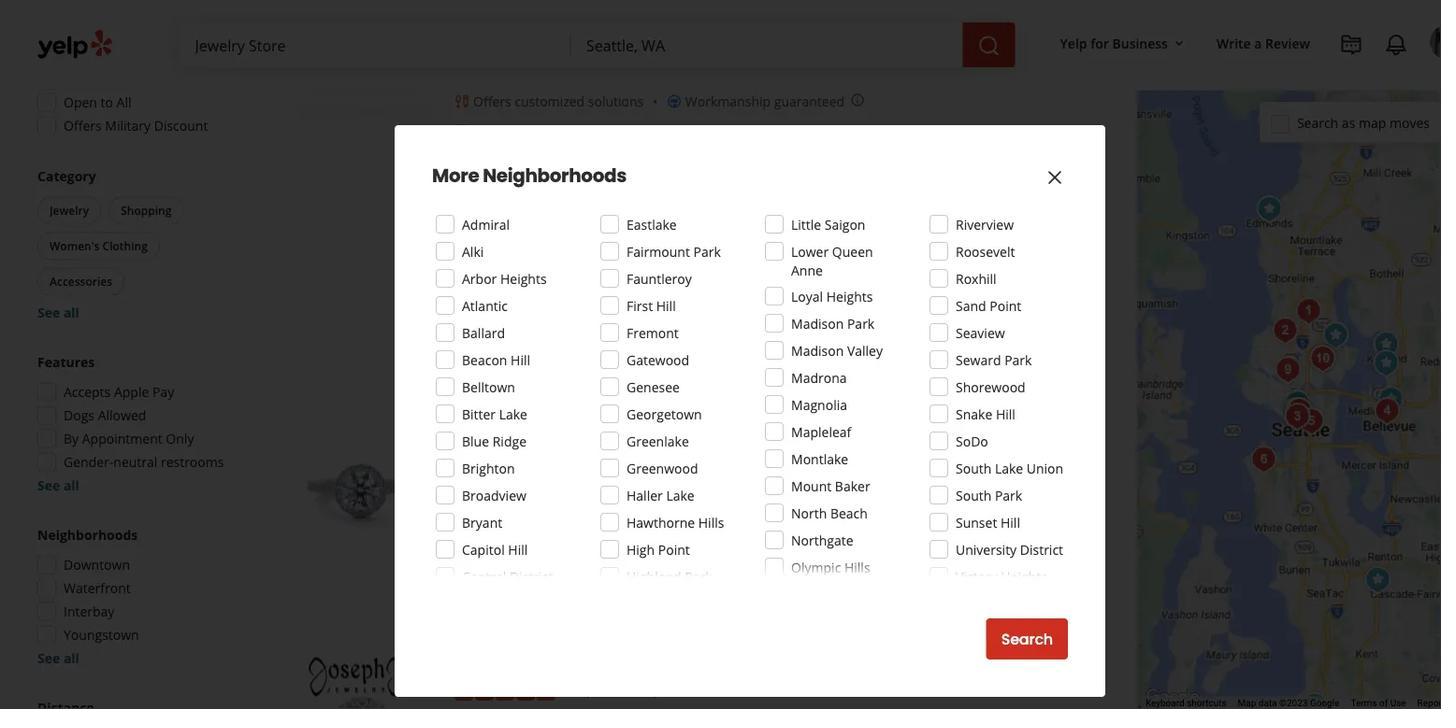 Task type: describe. For each thing, give the bounding box(es) containing it.
south park
[[956, 487, 1023, 505]]

keyboard shortcuts
[[1146, 698, 1227, 710]]

1 horizontal spatial federal way custom jewelers image
[[1297, 688, 1334, 710]]

brilliant earth image
[[1304, 340, 1342, 378]]

lake for haller
[[666, 487, 695, 505]]

2 horizontal spatial &
[[812, 121, 821, 139]]

saigon
[[825, 216, 866, 233]]

wedding
[[688, 584, 740, 602]]

a inside "top-rated & affordable ring repair, jewelry restoration & custom designs, backed by a one year warranty. gia trained gemologists and master goldsmiths on staff with decades of…"
[[992, 121, 999, 139]]

jewelry button
[[37, 197, 101, 225]]

olympic
[[791, 559, 841, 577]]

search image
[[978, 35, 1001, 57]]

by
[[64, 430, 79, 448]]

greenlake
[[627, 433, 689, 450]]

to
[[101, 94, 113, 111]]

pay
[[152, 384, 174, 401]]

university district
[[956, 541, 1064, 559]]

and inside "top-rated & affordable ring repair, jewelry restoration & custom designs, backed by a one year warranty. gia trained gemologists and master goldsmiths on staff with decades of…"
[[686, 140, 709, 158]]

write a review link
[[1209, 26, 1318, 60]]

customized
[[515, 92, 585, 110]]

"seattle diamonds specializes in conflict-free ideal cut loose diamonds, designer jewelry, custom fabrication and engagement rings, wedding bands, anniversary rings, pendants,…"
[[475, 566, 1064, 602]]

a for write
[[1255, 34, 1262, 52]]

pm for open until 6:00 pm
[[553, 66, 573, 84]]

dogs
[[64, 407, 94, 425]]

see portfolio link
[[930, 176, 1078, 323]]

magnolia
[[791, 396, 848, 414]]

(57 reviews)
[[585, 682, 658, 700]]

16 offers custom solutions v2 image
[[455, 94, 470, 109]]

baraka gems image
[[1267, 312, 1304, 350]]

mapleleaf
[[791, 423, 852, 441]]

backed
[[926, 121, 970, 139]]

all for accepts apple pay
[[64, 477, 79, 495]]

snake
[[956, 406, 993, 423]]

quote
[[1015, 345, 1060, 366]]

j lewis jewelry image
[[1373, 382, 1410, 419]]

decades
[[909, 140, 959, 158]]

south for south lake union
[[956, 460, 992, 478]]

see all for downtown
[[37, 650, 79, 668]]

2 joseph jewelry image from the left
[[1369, 393, 1406, 430]]

seattle diamonds link
[[455, 421, 619, 447]]

"seattle
[[475, 566, 522, 583]]

workmanship guaranteed
[[685, 92, 845, 110]]

see for category
[[37, 304, 60, 322]]

category
[[37, 167, 96, 185]]

see all for accepts apple pay
[[37, 477, 79, 495]]

notifications image
[[1385, 34, 1408, 56]]

district for university district
[[1020, 541, 1064, 559]]

hills for olympic hills
[[845, 559, 870, 577]]

1 rings, from the left
[[651, 584, 684, 602]]

broadview
[[462, 487, 527, 505]]

see all button for accepts apple pay
[[37, 477, 79, 495]]

business
[[1113, 34, 1168, 52]]

capitol hill
[[462, 541, 528, 559]]

5 star rating image
[[455, 453, 556, 472]]

atlantic
[[462, 297, 508, 315]]

and inside "seattle diamonds specializes in conflict-free ideal cut loose diamonds, designer jewelry, custom fabrication and engagement rings, wedding bands, anniversary rings, pendants,…"
[[544, 584, 568, 602]]

park for seward park
[[1005, 351, 1032, 369]]

heights for madison park
[[827, 288, 873, 305]]

open until 6:00 pm
[[455, 66, 573, 84]]

more
[[432, 163, 479, 189]]

5:30
[[524, 511, 550, 528]]

offers for offers delivery
[[64, 23, 102, 41]]

south lake union
[[956, 460, 1064, 478]]

madison for madison valley
[[791, 342, 844, 360]]

free
[[724, 566, 749, 583]]

valley
[[847, 342, 883, 360]]

kim-ngoc jewelry image
[[1293, 403, 1331, 441]]

gemstones & minerals link
[[607, 481, 740, 500]]

ridge
[[493, 433, 527, 450]]

custom inside "top-rated & affordable ring repair, jewelry restoration & custom designs, backed by a one year warranty. gia trained gemologists and master goldsmiths on staff with decades of…"
[[825, 121, 870, 139]]

brilliant earth image
[[1304, 340, 1342, 378]]

fabrication
[[475, 584, 541, 602]]

accepts for accepts credit cards
[[64, 70, 111, 88]]

sodo
[[956, 433, 989, 450]]

4.8 star rating image
[[455, 8, 556, 27]]

roxhill
[[956, 270, 997, 288]]

brighton
[[462, 460, 515, 478]]

loose
[[807, 566, 840, 583]]

rated
[[507, 121, 540, 139]]

accessories button
[[37, 268, 124, 296]]

6:00
[[524, 66, 550, 84]]

(78 reviews) link
[[585, 6, 658, 26]]

1 joseph jewelry image from the left
[[1279, 393, 1317, 430]]

cards
[[154, 70, 189, 88]]

restoration
[[740, 121, 808, 139]]

repair,
[[650, 121, 690, 139]]

fairmount park
[[627, 243, 721, 261]]

credit
[[114, 70, 151, 88]]

open for open until 5:30 pm
[[455, 511, 490, 528]]

montlake
[[791, 450, 849, 468]]

stórica studio image
[[1279, 398, 1317, 436]]

seattle diamonds image inside map region
[[1279, 385, 1317, 423]]

neighborhoods inside group
[[37, 527, 138, 544]]

group containing category
[[34, 167, 232, 322]]

16 chevron down v2 image
[[1172, 36, 1187, 51]]

little saigon
[[791, 216, 866, 233]]

pm for open until 5:30 pm
[[553, 511, 573, 528]]

reviews) for (78 reviews)
[[608, 8, 658, 26]]

mount
[[791, 478, 832, 495]]

request
[[938, 345, 998, 366]]

reviews) for (31 reviews)
[[608, 452, 658, 470]]

greenwood
[[627, 460, 698, 478]]

in
[[659, 566, 670, 583]]

2 horizontal spatial heights
[[1001, 568, 1048, 586]]

certified professionals
[[557, 537, 694, 554]]

alki
[[462, 243, 484, 261]]

group containing features
[[32, 353, 232, 495]]

only
[[166, 430, 194, 448]]

northwest gold and diamond image
[[1360, 562, 1397, 600]]

user actions element
[[1045, 23, 1441, 138]]

hills for hawthorne hills
[[699, 514, 724, 532]]

sand point
[[956, 297, 1022, 315]]

"top-rated & affordable ring repair, jewelry restoration & custom designs, backed by a one year warranty. gia trained gemologists and master goldsmiths on staff with decades of…"
[[475, 121, 1056, 158]]

open for open to all
[[64, 94, 97, 111]]

see for neighborhoods
[[37, 650, 60, 668]]

blue
[[462, 433, 489, 450]]

offers customized solutions
[[473, 92, 644, 110]]

(31 reviews)
[[585, 452, 658, 470]]

16 luxury v2 image
[[455, 538, 470, 553]]

seattle
[[455, 421, 520, 447]]

earth haven metaphysics image
[[1318, 317, 1355, 355]]

first hill
[[627, 297, 676, 315]]

hawthorne
[[627, 514, 695, 532]]

workmanship
[[685, 92, 771, 110]]

accepts credit cards
[[64, 70, 189, 88]]

snake hill
[[956, 406, 1016, 423]]

shorewood
[[956, 378, 1026, 396]]

haller lake
[[627, 487, 695, 505]]

more neighborhoods dialog
[[0, 0, 1441, 710]]

4.9
[[563, 682, 582, 700]]

16 workmanship guaranteed v2 image
[[667, 94, 682, 109]]

park for highland park
[[685, 568, 712, 586]]

certified
[[557, 537, 609, 554]]

anne
[[791, 261, 823, 279]]

a for request
[[1001, 345, 1011, 366]]

haller
[[627, 487, 663, 505]]

reviews) for (57 reviews)
[[608, 682, 658, 700]]

accepts for accepts apple pay
[[64, 384, 111, 401]]

union
[[1027, 460, 1064, 478]]

arbor heights
[[462, 270, 547, 288]]



Task type: locate. For each thing, give the bounding box(es) containing it.
madrona
[[791, 369, 847, 387]]

diamonds inside "seattle diamonds specializes in conflict-free ideal cut loose diamonds, designer jewelry, custom fabrication and engagement rings, wedding bands, anniversary rings, pendants,…"
[[525, 566, 587, 583]]

green lake jewelry works image
[[1290, 293, 1328, 330]]

0 vertical spatial see all
[[37, 304, 79, 322]]

3 all from the top
[[64, 650, 79, 668]]

accepts apple pay
[[64, 384, 174, 401]]

open left to
[[64, 94, 97, 111]]

2 see all from the top
[[37, 477, 79, 495]]

north beach
[[791, 505, 868, 522]]

4.8
[[563, 8, 582, 26]]

first
[[627, 297, 653, 315]]

sunset hill
[[956, 514, 1020, 532]]

1 vertical spatial reviews)
[[608, 452, 658, 470]]

madison valley
[[791, 342, 883, 360]]

lower queen anne
[[791, 243, 873, 279]]

0 vertical spatial pm
[[161, 0, 181, 18]]

0 vertical spatial lake
[[499, 406, 528, 423]]

1 reviews) from the top
[[608, 8, 658, 26]]

until for until 5:30 pm
[[493, 511, 520, 528]]

2 vertical spatial lake
[[666, 487, 695, 505]]

1 vertical spatial accepts
[[64, 384, 111, 401]]

0 vertical spatial custom
[[825, 121, 870, 139]]

master
[[713, 140, 756, 158]]

park up shorewood
[[1005, 351, 1032, 369]]

seward
[[956, 351, 1001, 369]]

yelp for business button
[[1053, 26, 1194, 60]]

victory
[[956, 568, 998, 586]]

2 vertical spatial see all
[[37, 650, 79, 668]]

2 diamonds from the top
[[525, 566, 587, 583]]

1 vertical spatial group
[[32, 353, 232, 495]]

offers down the open to all
[[64, 117, 102, 135]]

1 madison from the top
[[791, 315, 844, 333]]

gemstones
[[611, 482, 673, 498]]

central
[[462, 568, 506, 586]]

park right the fairmount at left
[[694, 243, 721, 261]]

reviews) right (57
[[608, 682, 658, 700]]

open until 5:30 pm
[[455, 511, 573, 528]]

0 horizontal spatial rings,
[[651, 584, 684, 602]]

0 vertical spatial neighborhoods
[[483, 163, 627, 189]]

0 horizontal spatial jewelry
[[50, 203, 89, 218]]

1 horizontal spatial search
[[1297, 114, 1339, 132]]

keyboard
[[1146, 698, 1185, 710]]

search for search as map moves
[[1297, 114, 1339, 132]]

jewelry repair button
[[455, 481, 543, 500]]

0 horizontal spatial heights
[[500, 270, 547, 288]]

0 vertical spatial jewelry
[[50, 203, 89, 218]]

1 horizontal spatial lake
[[666, 487, 695, 505]]

jewelry for jewelry
[[50, 203, 89, 218]]

south up sunset on the bottom of the page
[[956, 487, 992, 505]]

highland park
[[627, 568, 712, 586]]

pm right 6:00
[[553, 66, 573, 84]]

park right in
[[685, 568, 712, 586]]

eastlake
[[627, 216, 677, 233]]

2 madison from the top
[[791, 342, 844, 360]]

central district
[[462, 568, 553, 586]]

sand
[[956, 297, 987, 315]]

hills down minerals
[[699, 514, 724, 532]]

diamonds
[[525, 421, 619, 447], [525, 566, 587, 583]]

2 accepts from the top
[[64, 384, 111, 401]]

offering
[[64, 47, 114, 65]]

madison up madrona
[[791, 342, 844, 360]]

hill for sunset hill
[[1001, 514, 1020, 532]]

16 speech v2 image
[[455, 123, 470, 138]]

neighborhoods
[[483, 163, 627, 189], [37, 527, 138, 544]]

see all button down accessories button at the left top of page
[[37, 304, 79, 322]]

1 until from the top
[[493, 66, 520, 84]]

1 vertical spatial south
[[956, 487, 992, 505]]

a left deal
[[117, 47, 125, 65]]

1 vertical spatial diamonds
[[525, 566, 587, 583]]

1 vertical spatial district
[[510, 568, 553, 586]]

1 horizontal spatial neighborhoods
[[483, 163, 627, 189]]

fairmount
[[627, 243, 690, 261]]

1 vertical spatial open
[[64, 94, 97, 111]]

arbor
[[462, 270, 497, 288]]

allowed
[[98, 407, 146, 425]]

1 vertical spatial federal way custom jewelers image
[[1297, 688, 1334, 710]]

0 horizontal spatial search
[[1002, 630, 1053, 651]]

1 vertical spatial neighborhoods
[[37, 527, 138, 544]]

accepts inside group
[[64, 384, 111, 401]]

jewelry down category
[[50, 203, 89, 218]]

district down capitol hill on the bottom left of the page
[[510, 568, 553, 586]]

gatewood
[[627, 351, 690, 369]]

offering a deal
[[64, 47, 155, 65]]

1 horizontal spatial seattle diamonds image
[[1279, 385, 1317, 423]]

1 horizontal spatial rings,
[[862, 584, 896, 602]]

2 south from the top
[[956, 487, 992, 505]]

hill for snake hill
[[996, 406, 1016, 423]]

1 vertical spatial pm
[[553, 66, 573, 84]]

0 vertical spatial south
[[956, 460, 992, 478]]

0 horizontal spatial custom
[[825, 121, 870, 139]]

luxury
[[473, 537, 515, 554]]

3 reviews) from the top
[[608, 682, 658, 700]]

1 horizontal spatial jewelry
[[458, 482, 500, 498]]

2 reviews) from the top
[[608, 452, 658, 470]]

yelp
[[1060, 34, 1087, 52]]

hill up central district on the left bottom
[[508, 541, 528, 559]]

offers up "top-
[[473, 92, 511, 110]]

open for open until 6:00 pm
[[455, 66, 490, 84]]

1 vertical spatial see all
[[37, 477, 79, 495]]

1 vertical spatial madison
[[791, 342, 844, 360]]

group containing neighborhoods
[[32, 526, 232, 668]]

madison park
[[791, 315, 875, 333]]

women's
[[50, 239, 100, 254]]

a inside 'write a review' link
[[1255, 34, 1262, 52]]

1 south from the top
[[956, 460, 992, 478]]

0 vertical spatial until
[[493, 66, 520, 84]]

search left as
[[1297, 114, 1339, 132]]

offers
[[64, 23, 102, 41], [473, 92, 511, 110], [64, 117, 102, 135]]

0 vertical spatial accepts
[[64, 70, 111, 88]]

a right write
[[1255, 34, 1262, 52]]

lake for bitter
[[499, 406, 528, 423]]

denny triangle
[[748, 482, 840, 500]]

hill for first hill
[[656, 297, 676, 315]]

reviews) up gemstones
[[608, 452, 658, 470]]

map data ©2023 google
[[1238, 698, 1340, 710]]

isadoras antique jewelry image
[[1276, 393, 1314, 430]]

madison
[[791, 315, 844, 333], [791, 342, 844, 360]]

belltown
[[462, 378, 515, 396]]

a for offering
[[117, 47, 125, 65]]

madison for madison park
[[791, 315, 844, 333]]

bitter
[[462, 406, 496, 423]]

0 vertical spatial federal way custom jewelers image
[[292, 0, 432, 117]]

fremont
[[627, 324, 679, 342]]

0 vertical spatial diamonds
[[525, 421, 619, 447]]

custom up on
[[825, 121, 870, 139]]

and down jewelry
[[686, 140, 709, 158]]

0 horizontal spatial point
[[658, 541, 690, 559]]

accessories
[[50, 274, 112, 290]]

ballard
[[462, 324, 505, 342]]

ideal
[[752, 566, 781, 583]]

for
[[1091, 34, 1109, 52]]

neighborhoods inside the more neighborhoods dialog
[[483, 163, 627, 189]]

custom
[[825, 121, 870, 139], [1019, 566, 1064, 583]]

point for high point
[[658, 541, 690, 559]]

0 horizontal spatial lake
[[499, 406, 528, 423]]

park down the south lake union
[[995, 487, 1023, 505]]

lake up south park
[[995, 460, 1024, 478]]

little
[[791, 216, 821, 233]]

"top-
[[475, 121, 507, 139]]

lake up 'ridge'
[[499, 406, 528, 423]]

jewelry down brighton
[[458, 482, 500, 498]]

hill for beacon hill
[[511, 351, 530, 369]]

1 vertical spatial all
[[64, 477, 79, 495]]

©2023
[[1280, 698, 1308, 710]]

park for madison park
[[847, 315, 875, 333]]

2 vertical spatial open
[[455, 511, 490, 528]]

0 vertical spatial search
[[1297, 114, 1339, 132]]

None search field
[[180, 22, 1019, 67]]

2 vertical spatial reviews)
[[608, 682, 658, 700]]

2 vertical spatial group
[[32, 526, 232, 668]]

diamonds up (31
[[525, 421, 619, 447]]

group
[[34, 167, 232, 322], [32, 353, 232, 495], [32, 526, 232, 668]]

neighborhoods down gia
[[483, 163, 627, 189]]

shopping button
[[109, 197, 184, 225]]

1 all from the top
[[64, 304, 79, 322]]

federal way custom jewelers image
[[292, 0, 432, 117], [1297, 688, 1334, 710]]

one
[[1002, 121, 1026, 139]]

j. rankin jewelers image
[[1251, 191, 1289, 228]]

1 vertical spatial and
[[544, 584, 568, 602]]

0 vertical spatial all
[[64, 304, 79, 322]]

offers up offering
[[64, 23, 102, 41]]

2 vertical spatial offers
[[64, 117, 102, 135]]

deal
[[128, 47, 155, 65]]

highland
[[627, 568, 682, 586]]

diamonds for seattle
[[525, 421, 619, 447]]

menashe & sons jewelers image
[[1246, 442, 1283, 479]]

1 horizontal spatial hills
[[845, 559, 870, 577]]

park for fairmount park
[[694, 243, 721, 261]]

lake for south
[[995, 460, 1024, 478]]

1 vertical spatial hills
[[845, 559, 870, 577]]

high point
[[627, 541, 690, 559]]

heights right arbor
[[500, 270, 547, 288]]

1 horizontal spatial joseph jewelry image
[[1369, 393, 1406, 430]]

heights down university district
[[1001, 568, 1048, 586]]

1 see all from the top
[[37, 304, 79, 322]]

0 vertical spatial and
[[686, 140, 709, 158]]

on
[[830, 140, 845, 158]]

1 horizontal spatial &
[[676, 482, 685, 498]]

0 vertical spatial group
[[34, 167, 232, 322]]

t anthony jewelers image
[[1368, 345, 1405, 383]]

0 horizontal spatial and
[[544, 584, 568, 602]]

district up victory heights
[[1020, 541, 1064, 559]]

2 see all button from the top
[[37, 477, 79, 495]]

info icon image
[[850, 93, 865, 108], [850, 93, 865, 108]]

0 vertical spatial offers
[[64, 23, 102, 41]]

rings, down in
[[651, 584, 684, 602]]

1 vertical spatial until
[[493, 511, 520, 528]]

search inside 'button'
[[1002, 630, 1053, 651]]

close image
[[1044, 167, 1066, 189]]

1 vertical spatial custom
[[1019, 566, 1064, 583]]

a inside request a quote button
[[1001, 345, 1011, 366]]

16 speech v2 image
[[455, 568, 470, 583]]

& down greenwood
[[676, 482, 685, 498]]

hill right beacon
[[511, 351, 530, 369]]

south down 'sodo'
[[956, 460, 992, 478]]

1 vertical spatial search
[[1002, 630, 1053, 651]]

until for until 6:00 pm
[[493, 66, 520, 84]]

search down victory heights
[[1002, 630, 1053, 651]]

0 horizontal spatial federal way custom jewelers image
[[292, 0, 432, 117]]

park up valley
[[847, 315, 875, 333]]

1 horizontal spatial district
[[1020, 541, 1064, 559]]

terms of use link
[[1351, 698, 1406, 710]]

hills right loose in the right bottom of the page
[[845, 559, 870, 577]]

2 rings, from the left
[[862, 584, 896, 602]]

0 horizontal spatial hills
[[699, 514, 724, 532]]

custom down university district
[[1019, 566, 1064, 583]]

rings,
[[651, 584, 684, 602], [862, 584, 896, 602]]

search for search
[[1002, 630, 1053, 651]]

0 horizontal spatial seattle diamonds image
[[292, 421, 432, 562]]

jewelry inside jewelry button
[[50, 203, 89, 218]]

moves
[[1390, 114, 1430, 132]]

data
[[1259, 698, 1277, 710]]

0 horizontal spatial neighborhoods
[[37, 527, 138, 544]]

0 vertical spatial point
[[990, 297, 1022, 315]]

madison down loyal
[[791, 315, 844, 333]]

lake up hawthorne hills
[[666, 487, 695, 505]]

see all button down youngstown
[[37, 650, 79, 668]]

1 horizontal spatial custom
[[1019, 566, 1064, 583]]

map region
[[1054, 41, 1441, 710]]

see all down youngstown
[[37, 650, 79, 668]]

4.8 link
[[563, 6, 582, 26]]

4.9 star rating image
[[455, 683, 556, 702]]

1 accepts from the top
[[64, 70, 111, 88]]

rings, down diamonds,
[[862, 584, 896, 602]]

see all button down gender-
[[37, 477, 79, 495]]

until down broadview
[[493, 511, 520, 528]]

military
[[105, 117, 151, 135]]

2 vertical spatial all
[[64, 650, 79, 668]]

trained
[[562, 140, 606, 158]]

jewelry inside jewelry repair button
[[458, 482, 500, 498]]

jewelry for jewelry repair
[[458, 482, 500, 498]]

all down youngstown
[[64, 650, 79, 668]]

hill
[[656, 297, 676, 315], [511, 351, 530, 369], [996, 406, 1016, 423], [1001, 514, 1020, 532], [508, 541, 528, 559]]

point for sand point
[[990, 297, 1022, 315]]

diamonds down certified
[[525, 566, 587, 583]]

crane jewelers image
[[1281, 393, 1318, 430]]

(31 reviews) link
[[585, 450, 658, 471]]

point up in
[[658, 541, 690, 559]]

0 vertical spatial open
[[455, 66, 490, 84]]

youngstown
[[64, 627, 139, 645]]

diamonds for "seattle
[[525, 566, 587, 583]]

offers military discount
[[64, 117, 208, 135]]

point right "sand"
[[990, 297, 1022, 315]]

south for south park
[[956, 487, 992, 505]]

1 vertical spatial lake
[[995, 460, 1024, 478]]

hill for capitol hill
[[508, 541, 528, 559]]

high
[[627, 541, 655, 559]]

delivery
[[105, 23, 154, 41]]

gemstones & minerals
[[611, 482, 737, 498]]

1 vertical spatial offers
[[473, 92, 511, 110]]

0 vertical spatial see all button
[[37, 304, 79, 322]]

0 vertical spatial hills
[[699, 514, 724, 532]]

heights up madison park
[[827, 288, 873, 305]]

1 vertical spatial point
[[658, 541, 690, 559]]

1 diamonds from the top
[[525, 421, 619, 447]]

2 all from the top
[[64, 477, 79, 495]]

1 horizontal spatial heights
[[827, 288, 873, 305]]

1 horizontal spatial and
[[686, 140, 709, 158]]

see
[[965, 241, 987, 258], [37, 304, 60, 322], [37, 477, 60, 495], [37, 650, 60, 668]]

& up gia
[[543, 121, 553, 139]]

heights for atlantic
[[500, 270, 547, 288]]

shopping
[[121, 203, 171, 218]]

pm right 5:30
[[553, 511, 573, 528]]

1 vertical spatial see all button
[[37, 477, 79, 495]]

0 horizontal spatial joseph jewelry image
[[1279, 393, 1317, 430]]

2 until from the top
[[493, 511, 520, 528]]

discount
[[154, 117, 208, 135]]

all down gender-
[[64, 477, 79, 495]]

with
[[879, 140, 905, 158]]

lake street diamond company image
[[1368, 326, 1405, 364]]

solutions
[[588, 92, 644, 110]]

0 vertical spatial madison
[[791, 315, 844, 333]]

triangle
[[791, 482, 840, 500]]

a right 'by'
[[992, 121, 999, 139]]

portfolio
[[990, 241, 1043, 258]]

open up 16 luxury v2 image
[[455, 511, 490, 528]]

hill right first
[[656, 297, 676, 315]]

0 vertical spatial district
[[1020, 541, 1064, 559]]

neighborhoods up downtown
[[37, 527, 138, 544]]

pm right 4:21
[[161, 0, 181, 18]]

1 vertical spatial jewelry
[[458, 482, 500, 498]]

1 horizontal spatial point
[[990, 297, 1022, 315]]

repor
[[1418, 698, 1441, 710]]

0 horizontal spatial &
[[543, 121, 553, 139]]

see all button for downtown
[[37, 650, 79, 668]]

shortcuts
[[1187, 698, 1227, 710]]

3 see all from the top
[[37, 650, 79, 668]]

1 see all button from the top
[[37, 304, 79, 322]]

district for central district
[[510, 568, 553, 586]]

olympic hills
[[791, 559, 870, 577]]

open up 16 offers custom solutions v2 image
[[455, 66, 490, 84]]

0 horizontal spatial district
[[510, 568, 553, 586]]

2 horizontal spatial lake
[[995, 460, 1024, 478]]

olympic jewelry image
[[1270, 352, 1307, 389]]

seattle diamonds image
[[1279, 385, 1317, 423], [292, 421, 432, 562]]

2 vertical spatial see all button
[[37, 650, 79, 668]]

admiral
[[462, 216, 510, 233]]

a left quote
[[1001, 345, 1011, 366]]

reviews) right (78
[[608, 8, 658, 26]]

riverview
[[956, 216, 1014, 233]]

projects image
[[1340, 34, 1363, 56]]

gemstones & minerals button
[[607, 481, 740, 500]]

map
[[1359, 114, 1387, 132]]

and right fabrication
[[544, 584, 568, 602]]

2 vertical spatial pm
[[553, 511, 573, 528]]

jewelry
[[694, 121, 737, 139]]

& inside gemstones & minerals button
[[676, 482, 685, 498]]

all down accessories button at the left top of page
[[64, 304, 79, 322]]

offers for offers customized solutions
[[473, 92, 511, 110]]

see all down accessories button at the left top of page
[[37, 304, 79, 322]]

gender-
[[64, 454, 113, 471]]

by
[[974, 121, 988, 139]]

custom inside "seattle diamonds specializes in conflict-free ideal cut loose diamonds, designer jewelry, custom fabrication and engagement rings, wedding bands, anniversary rings, pendants,…"
[[1019, 566, 1064, 583]]

hill up university district
[[1001, 514, 1020, 532]]

0 vertical spatial reviews)
[[608, 8, 658, 26]]

park for south park
[[995, 487, 1023, 505]]

accepts up dogs
[[64, 384, 111, 401]]

4.9 link
[[563, 680, 582, 700]]

4:21
[[132, 0, 158, 18]]

offers for offers military discount
[[64, 117, 102, 135]]

hill down shorewood
[[996, 406, 1016, 423]]

see for features
[[37, 477, 60, 495]]

all for downtown
[[64, 650, 79, 668]]

write
[[1217, 34, 1251, 52]]

see portfolio
[[965, 241, 1043, 258]]

joseph jewelry image
[[1279, 393, 1317, 430]]

3 see all button from the top
[[37, 650, 79, 668]]

accepts down offering
[[64, 70, 111, 88]]

until left 6:00
[[493, 66, 520, 84]]

joseph jewelry image
[[1279, 393, 1317, 430], [1369, 393, 1406, 430]]

see all down gender-
[[37, 477, 79, 495]]

google image
[[1142, 686, 1204, 710]]

loyal heights
[[791, 288, 873, 305]]

& down guaranteed
[[812, 121, 821, 139]]



Task type: vqa. For each thing, say whether or not it's contained in the screenshot.
9 at the left
no



